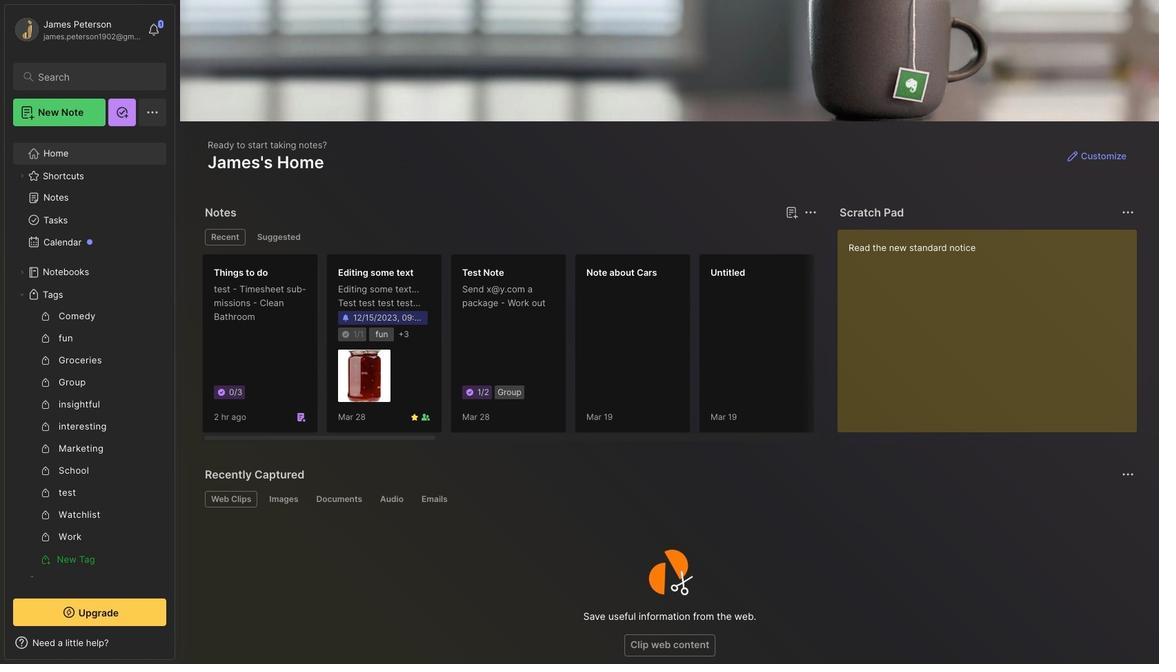 Task type: describe. For each thing, give the bounding box(es) containing it.
tree inside main element
[[5, 135, 175, 623]]

expand notebooks image
[[18, 269, 26, 277]]

1 tab list from the top
[[205, 229, 815, 246]]

expand tags image
[[18, 291, 26, 299]]

2 tab list from the top
[[205, 492, 1133, 508]]

WHAT'S NEW field
[[5, 632, 175, 655]]



Task type: locate. For each thing, give the bounding box(es) containing it.
tab
[[205, 229, 246, 246], [251, 229, 307, 246], [205, 492, 258, 508], [263, 492, 305, 508], [310, 492, 369, 508], [374, 492, 410, 508], [416, 492, 454, 508]]

Search text field
[[38, 70, 154, 84]]

none search field inside main element
[[38, 68, 154, 85]]

1 vertical spatial tab list
[[205, 492, 1133, 508]]

main element
[[0, 0, 180, 665]]

row group
[[202, 254, 1160, 442]]

tree
[[5, 135, 175, 623]]

tab list
[[205, 229, 815, 246], [205, 492, 1133, 508]]

group inside main element
[[13, 306, 158, 571]]

Account field
[[13, 16, 141, 43]]

more actions image
[[803, 204, 820, 221], [1121, 204, 1137, 221], [1121, 467, 1137, 483]]

group
[[13, 306, 158, 571]]

Start writing… text field
[[849, 230, 1137, 422]]

click to collapse image
[[174, 639, 185, 656]]

More actions field
[[802, 203, 821, 222], [1119, 203, 1139, 222], [1119, 465, 1139, 485]]

thumbnail image
[[338, 350, 391, 403]]

0 vertical spatial tab list
[[205, 229, 815, 246]]

None search field
[[38, 68, 154, 85]]



Task type: vqa. For each thing, say whether or not it's contained in the screenshot.
Create New Tag image
no



